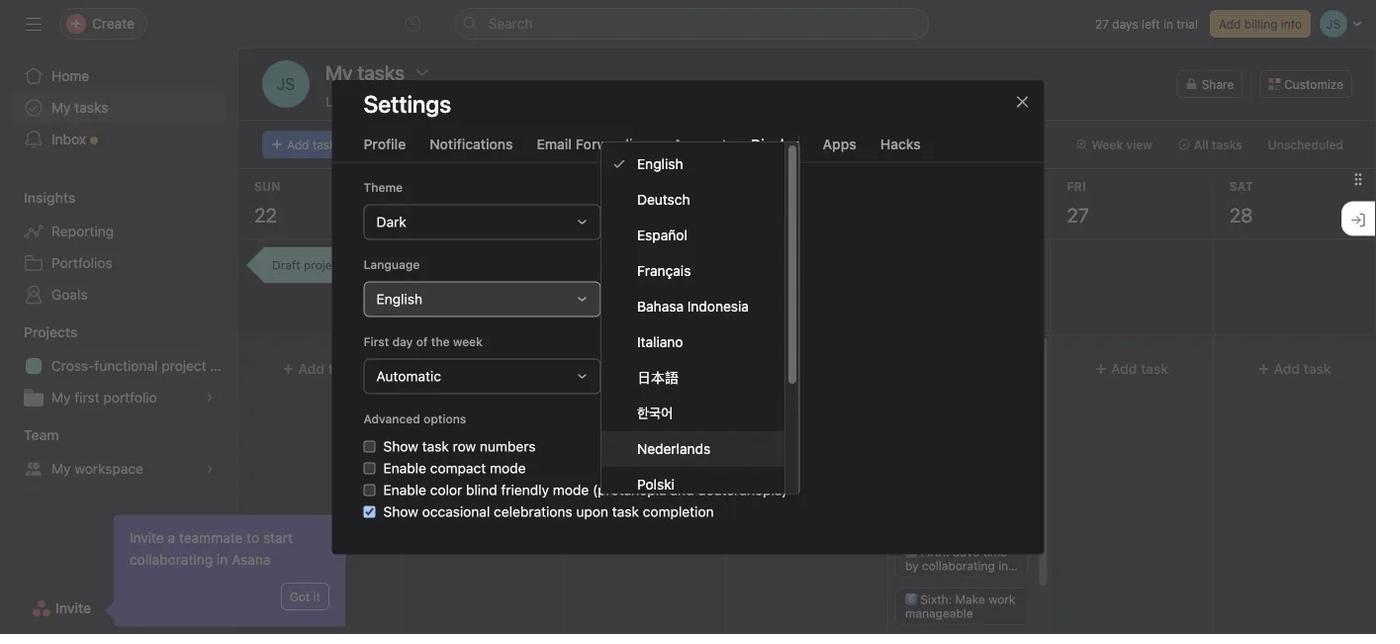 Task type: describe. For each thing, give the bounding box(es) containing it.
Enable color blind friendly mode (protanopia and deuteranopia) checkbox
[[364, 484, 375, 496]]

dark
[[376, 213, 406, 230]]

goals
[[51, 286, 88, 303]]

search button
[[455, 8, 930, 40]]

1 horizontal spatial mode
[[553, 482, 589, 498]]

list link
[[325, 93, 349, 120]]

27 days left in trial
[[1095, 17, 1198, 31]]

english button
[[364, 281, 601, 317]]

show task row numbers
[[383, 438, 536, 454]]

by
[[905, 559, 919, 573]]

1 horizontal spatial english
[[637, 156, 683, 172]]

hacks
[[880, 135, 921, 152]]

(protanopia
[[593, 482, 666, 498]]

english inside dropdown button
[[376, 291, 423, 307]]

first day of the week
[[364, 335, 483, 349]]

automatic
[[376, 368, 441, 384]]

english link
[[602, 146, 785, 182]]

home
[[51, 68, 89, 84]]

my tasks
[[51, 99, 108, 116]]

24
[[579, 203, 602, 226]]

hide sidebar image
[[26, 16, 42, 32]]

search
[[488, 15, 533, 32]]

occasional
[[422, 503, 490, 520]]

close image
[[1015, 94, 1030, 110]]

next week image
[[505, 137, 521, 152]]

日本語 link
[[602, 360, 785, 395]]

sat
[[1230, 179, 1253, 193]]

Show occasional celebrations upon task completion checkbox
[[364, 506, 375, 518]]

enable color blind friendly mode (protanopia and deuteranopia)
[[383, 482, 787, 498]]

today
[[417, 138, 451, 151]]

row
[[453, 438, 476, 454]]

reporting link
[[12, 216, 226, 247]]

show for show occasional celebrations upon task completion
[[383, 503, 418, 520]]

advanced
[[364, 412, 420, 426]]

functional
[[94, 358, 158, 374]]

workspace
[[75, 461, 143, 477]]

my for my workspace
[[51, 461, 71, 477]]

color
[[430, 482, 462, 498]]

show occasional celebrations upon task completion
[[383, 503, 714, 520]]

cross-functional project plan
[[51, 358, 237, 374]]

cross-
[[51, 358, 94, 374]]

cross-functional project plan link
[[12, 350, 237, 382]]

in for by
[[999, 559, 1008, 573]]

23
[[425, 203, 448, 226]]

français link
[[602, 253, 785, 289]]

advanced options
[[364, 412, 466, 426]]

week
[[453, 335, 483, 349]]

home link
[[12, 60, 226, 92]]

js
[[277, 75, 295, 93]]

in for start
[[217, 552, 228, 568]]

to
[[247, 530, 259, 546]]

automatic button
[[364, 358, 601, 394]]

info
[[1281, 17, 1302, 31]]

sun
[[254, 179, 280, 193]]

5️⃣
[[905, 545, 917, 559]]

0 horizontal spatial 27
[[1067, 203, 1089, 226]]

my for my tasks
[[51, 99, 71, 116]]

deutsch link
[[602, 182, 785, 217]]

indonesia
[[687, 298, 749, 315]]

enable for enable color blind friendly mode (protanopia and deuteranopia)
[[383, 482, 426, 498]]

notifications
[[430, 135, 513, 152]]

sat 28
[[1230, 179, 1253, 226]]

time
[[983, 545, 1007, 559]]

my first portfolio link
[[12, 382, 226, 414]]

got
[[290, 590, 310, 604]]

first
[[364, 335, 389, 349]]

projects element
[[0, 315, 237, 418]]

global element
[[0, 48, 237, 167]]

start
[[263, 530, 293, 546]]

account
[[673, 135, 727, 152]]

my for my first portfolio
[[51, 389, 71, 406]]

6️⃣
[[905, 593, 917, 606]]

apps
[[823, 135, 857, 152]]

email forwarding button
[[537, 135, 649, 162]]

share button
[[1177, 70, 1243, 98]]

language
[[364, 257, 420, 271]]

day
[[392, 335, 413, 349]]

the
[[431, 335, 450, 349]]

invite a teammate to start collaborating in asana tooltip
[[108, 515, 345, 626]]

my first portfolio
[[51, 389, 157, 406]]

celebrations
[[494, 503, 573, 520]]

italiano link
[[602, 324, 785, 360]]

2 horizontal spatial in
[[1164, 17, 1173, 31]]

teams element
[[0, 418, 237, 489]]

a
[[168, 530, 175, 546]]

plan
[[210, 358, 237, 374]]

portfolio
[[103, 389, 157, 406]]

and
[[670, 482, 694, 498]]

invite a teammate to start collaborating in asana got it
[[130, 530, 321, 604]]

tue
[[579, 179, 604, 193]]

share
[[1202, 77, 1234, 91]]

previous week image
[[473, 137, 489, 152]]

notifications button
[[430, 135, 513, 162]]

board link
[[373, 93, 412, 120]]

goals link
[[12, 279, 226, 311]]

draft project brief
[[272, 258, 372, 272]]



Task type: vqa. For each thing, say whether or not it's contained in the screenshot.
Settings at the top left of page
yes



Task type: locate. For each thing, give the bounding box(es) containing it.
team
[[24, 427, 59, 443]]

dark button
[[364, 204, 601, 240]]

sun 22
[[254, 179, 280, 226]]

insights element
[[0, 180, 237, 315]]

asana for by
[[905, 573, 940, 587]]

projects button
[[0, 323, 78, 342]]

Show task row numbers checkbox
[[364, 441, 375, 452]]

calendar
[[435, 93, 494, 110]]

in up work
[[999, 559, 1008, 573]]

my left tasks
[[51, 99, 71, 116]]

my tasks
[[325, 60, 405, 84]]

1 horizontal spatial project
[[304, 258, 343, 272]]

3 my from the top
[[51, 461, 71, 477]]

in inside 5️⃣ fifth: save time by collaborating in asana 6️⃣ sixth: make work manageable
[[999, 559, 1008, 573]]

0 horizontal spatial asana
[[232, 552, 271, 568]]

project left brief
[[304, 258, 343, 272]]

show down advanced
[[383, 438, 418, 454]]

numbers
[[480, 438, 536, 454]]

save
[[953, 545, 980, 559]]

27 left days
[[1095, 17, 1109, 31]]

bahasa indonesia
[[637, 298, 749, 315]]

calendar link
[[435, 93, 494, 120]]

my workspace link
[[12, 453, 226, 485]]

1 my from the top
[[51, 99, 71, 116]]

show right show occasional celebrations upon task completion option
[[383, 503, 418, 520]]

collaborating inside 5️⃣ fifth: save time by collaborating in asana 6️⃣ sixth: make work manageable
[[922, 559, 995, 573]]

show
[[383, 438, 418, 454], [383, 503, 418, 520]]

français
[[637, 263, 691, 279]]

my inside "link"
[[51, 461, 71, 477]]

board
[[373, 93, 412, 110]]

1 vertical spatial invite
[[55, 600, 91, 616]]

22
[[254, 203, 277, 226]]

invite inside invite a teammate to start collaborating in asana got it
[[130, 530, 164, 546]]

fri 27
[[1067, 179, 1089, 226]]

options
[[424, 412, 466, 426]]

collaborating down a
[[130, 552, 213, 568]]

days
[[1112, 17, 1138, 31]]

add
[[1219, 17, 1241, 31], [287, 138, 309, 151], [298, 361, 325, 377], [461, 361, 487, 377], [623, 361, 650, 377], [786, 361, 812, 377], [1111, 361, 1137, 377], [1274, 361, 1300, 377]]

2 enable from the top
[[383, 482, 426, 498]]

1 vertical spatial 27
[[1067, 203, 1089, 226]]

add task button
[[262, 131, 345, 158], [246, 351, 392, 387], [409, 351, 555, 387], [571, 351, 717, 387], [734, 351, 880, 387], [1059, 351, 1205, 387], [1222, 351, 1368, 387]]

email
[[537, 135, 572, 152]]

1 vertical spatial english
[[376, 291, 423, 307]]

tue 24
[[579, 179, 604, 226]]

mode
[[490, 460, 526, 476], [553, 482, 589, 498]]

task
[[312, 138, 336, 151], [328, 361, 356, 377], [491, 361, 518, 377], [653, 361, 681, 377], [816, 361, 844, 377], [1141, 361, 1169, 377], [1304, 361, 1332, 377], [422, 438, 449, 454], [612, 503, 639, 520]]

Enable compact mode checkbox
[[364, 462, 375, 474]]

english up deutsch
[[637, 156, 683, 172]]

english
[[637, 156, 683, 172], [376, 291, 423, 307]]

collaborating for teammate
[[130, 552, 213, 568]]

1 horizontal spatial asana
[[905, 573, 940, 587]]

0 horizontal spatial invite
[[55, 600, 91, 616]]

enable for enable compact mode
[[383, 460, 426, 476]]

collaborating
[[130, 552, 213, 568], [922, 559, 995, 573]]

collaborating up 'make'
[[922, 559, 995, 573]]

work
[[989, 593, 1016, 606]]

1 show from the top
[[383, 438, 418, 454]]

1 vertical spatial asana
[[905, 573, 940, 587]]

español
[[637, 227, 687, 243]]

projects
[[24, 324, 78, 340]]

1 vertical spatial project
[[162, 358, 206, 374]]

show for show task row numbers
[[383, 438, 418, 454]]

add inside button
[[1219, 17, 1241, 31]]

deuteranopia)
[[698, 482, 787, 498]]

asana
[[232, 552, 271, 568], [905, 573, 940, 587]]

asana inside invite a teammate to start collaborating in asana got it
[[232, 552, 271, 568]]

0 vertical spatial enable
[[383, 460, 426, 476]]

0 vertical spatial project
[[304, 258, 343, 272]]

asana up '6️⃣'
[[905, 573, 940, 587]]

1 vertical spatial enable
[[383, 482, 426, 498]]

enable
[[383, 460, 426, 476], [383, 482, 426, 498]]

0 horizontal spatial in
[[217, 552, 228, 568]]

enable right 'enable compact mode' checkbox
[[383, 460, 426, 476]]

my workspace
[[51, 461, 143, 477]]

in right left
[[1164, 17, 1173, 31]]

email forwarding
[[537, 135, 649, 152]]

nederlands link
[[602, 431, 785, 467]]

js button
[[262, 60, 310, 108]]

fifth:
[[921, 545, 949, 559]]

theme
[[364, 180, 403, 194]]

collaborating inside invite a teammate to start collaborating in asana got it
[[130, 552, 213, 568]]

team button
[[0, 425, 59, 445]]

search list box
[[455, 8, 930, 40]]

settings
[[364, 90, 451, 117]]

enable right enable color blind friendly mode (protanopia and deuteranopia) option
[[383, 482, 426, 498]]

project inside 'element'
[[162, 358, 206, 374]]

my inside "projects" 'element'
[[51, 389, 71, 406]]

28
[[1230, 203, 1253, 226]]

日本語
[[637, 369, 679, 386]]

reporting
[[51, 223, 114, 239]]

0 vertical spatial mode
[[490, 460, 526, 476]]

español link
[[602, 217, 785, 253]]

invite for invite a teammate to start collaborating in asana got it
[[130, 530, 164, 546]]

account button
[[673, 135, 727, 162]]

2 vertical spatial my
[[51, 461, 71, 477]]

got it button
[[281, 583, 329, 610]]

0 horizontal spatial mode
[[490, 460, 526, 476]]

english down language
[[376, 291, 423, 307]]

collaborating for save
[[922, 559, 995, 573]]

invite
[[130, 530, 164, 546], [55, 600, 91, 616]]

inbox link
[[12, 124, 226, 155]]

1 vertical spatial my
[[51, 389, 71, 406]]

add billing info
[[1219, 17, 1302, 31]]

0 vertical spatial invite
[[130, 530, 164, 546]]

sixth:
[[921, 593, 952, 606]]

fri
[[1067, 179, 1086, 193]]

0 horizontal spatial project
[[162, 358, 206, 374]]

make
[[956, 593, 985, 606]]

1 enable from the top
[[383, 460, 426, 476]]

portfolios
[[51, 255, 112, 271]]

add billing info button
[[1210, 10, 1311, 38]]

0 vertical spatial asana
[[232, 552, 271, 568]]

invite button
[[19, 591, 104, 626]]

it
[[313, 590, 321, 604]]

display
[[751, 135, 799, 152]]

0 vertical spatial my
[[51, 99, 71, 116]]

my inside "global" "element"
[[51, 99, 71, 116]]

0 vertical spatial 27
[[1095, 17, 1109, 31]]

asana down "to"
[[232, 552, 271, 568]]

mode down numbers
[[490, 460, 526, 476]]

0 horizontal spatial english
[[376, 291, 423, 307]]

portfolios link
[[12, 247, 226, 279]]

deutsch
[[637, 191, 690, 208]]

nederlands
[[637, 441, 711, 457]]

insights button
[[0, 188, 76, 208]]

in inside invite a teammate to start collaborating in asana got it
[[217, 552, 228, 568]]

1 horizontal spatial invite
[[130, 530, 164, 546]]

mode up upon
[[553, 482, 589, 498]]

completion
[[643, 503, 714, 520]]

2 my from the top
[[51, 389, 71, 406]]

2 show from the top
[[383, 503, 418, 520]]

asana inside 5️⃣ fifth: save time by collaborating in asana 6️⃣ sixth: make work manageable
[[905, 573, 940, 587]]

invite inside button
[[55, 600, 91, 616]]

27 down 'fri' on the top of the page
[[1067, 203, 1089, 226]]

draft
[[272, 258, 300, 272]]

in down teammate
[[217, 552, 228, 568]]

invite for invite
[[55, 600, 91, 616]]

2023
[[611, 133, 657, 156]]

apps button
[[823, 135, 857, 162]]

1 horizontal spatial in
[[999, 559, 1008, 573]]

trial
[[1177, 17, 1198, 31]]

hacks button
[[880, 135, 921, 162]]

my left first
[[51, 389, 71, 406]]

billing
[[1244, 17, 1278, 31]]

first
[[75, 389, 100, 406]]

of
[[416, 335, 428, 349]]

my down "team"
[[51, 461, 71, 477]]

bahasa
[[637, 298, 684, 315]]

1 horizontal spatial 27
[[1095, 17, 1109, 31]]

polski link
[[602, 467, 785, 502]]

teammate
[[179, 530, 243, 546]]

profile button
[[364, 135, 406, 162]]

0 vertical spatial show
[[383, 438, 418, 454]]

today button
[[408, 131, 459, 158]]

asana for start
[[232, 552, 271, 568]]

1 vertical spatial mode
[[553, 482, 589, 498]]

insights
[[24, 189, 76, 206]]

0 horizontal spatial collaborating
[[130, 552, 213, 568]]

project left plan
[[162, 358, 206, 374]]

blind
[[466, 482, 497, 498]]

1 vertical spatial show
[[383, 503, 418, 520]]

1 horizontal spatial collaborating
[[922, 559, 995, 573]]

0 vertical spatial english
[[637, 156, 683, 172]]



